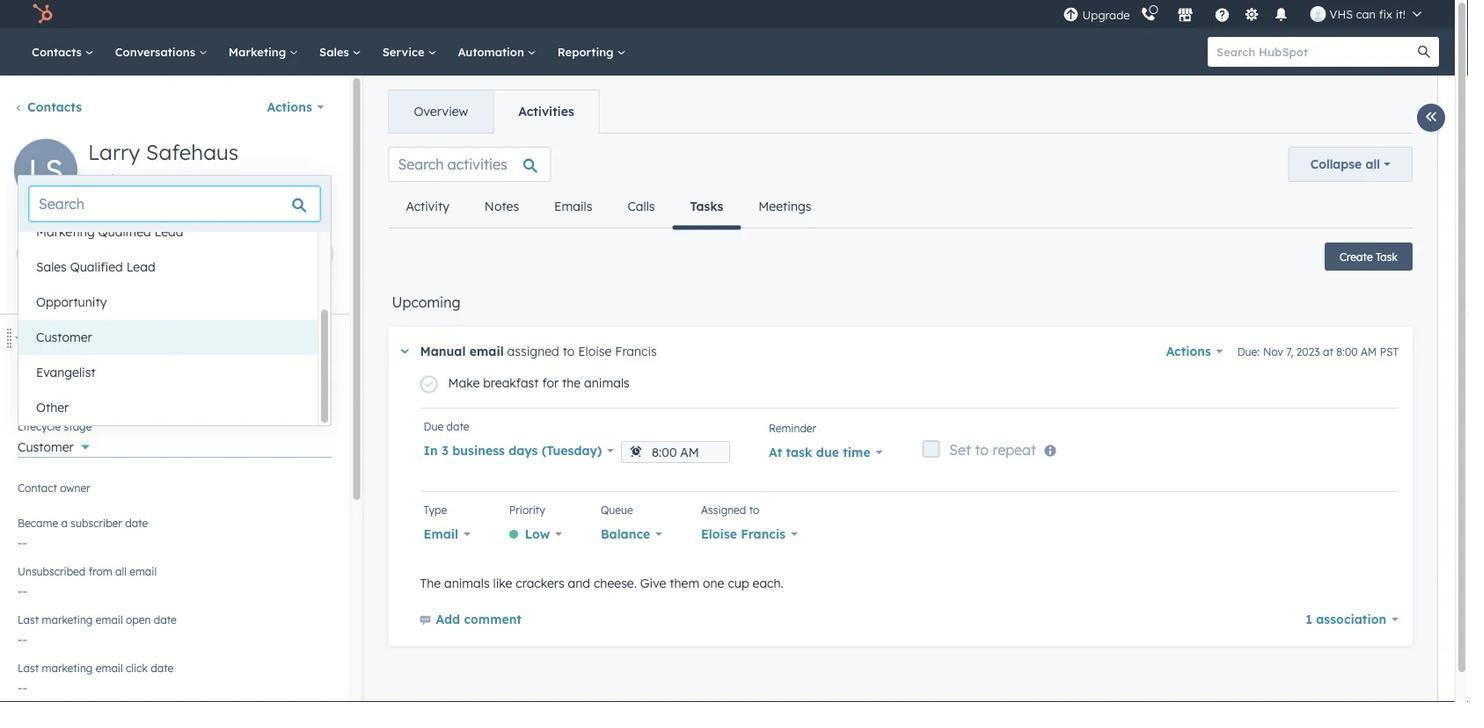 Task type: vqa. For each thing, say whether or not it's contained in the screenshot.
top the and
no



Task type: locate. For each thing, give the bounding box(es) containing it.
collapse
[[1311, 157, 1362, 172]]

0 vertical spatial to
[[563, 344, 575, 359]]

contact
[[106, 331, 152, 346]]

HH:MM text field
[[621, 442, 730, 464]]

tasks
[[690, 199, 724, 214]]

customer inside dropdown button
[[18, 440, 74, 455]]

navigation containing activity
[[388, 186, 829, 230]]

help button
[[1208, 0, 1238, 28]]

qualified
[[98, 224, 151, 240], [70, 260, 123, 275]]

1 vertical spatial eloise
[[701, 527, 737, 542]]

feed
[[374, 133, 1427, 668]]

service link
[[372, 28, 447, 76]]

to for assigned to
[[749, 504, 760, 517]]

date right due
[[447, 420, 469, 433]]

date right the click
[[151, 662, 174, 675]]

email up the make
[[470, 344, 504, 359]]

date inside task options element
[[447, 420, 469, 433]]

to up eloise francis popup button
[[749, 504, 760, 517]]

2 horizontal spatial email
[[424, 527, 458, 542]]

stage
[[64, 420, 92, 433]]

0 horizontal spatial actions button
[[256, 90, 336, 125]]

the
[[420, 576, 441, 592]]

marketing inside "button"
[[36, 224, 95, 240]]

no
[[18, 488, 35, 504]]

animals right the
[[584, 376, 630, 391]]

cheese.
[[594, 576, 637, 592]]

crackers
[[516, 576, 565, 592]]

other
[[36, 400, 69, 416]]

1 association button
[[1306, 608, 1399, 632]]

0 vertical spatial caret image
[[14, 337, 25, 341]]

create task button
[[1325, 243, 1413, 271]]

task
[[786, 445, 812, 460]]

0 vertical spatial animals
[[584, 376, 630, 391]]

note image
[[26, 248, 42, 264]]

marketplaces button
[[1167, 0, 1204, 28]]

qualified inside sales qualified lead button
[[70, 260, 123, 275]]

other button
[[18, 391, 318, 426]]

marketing for marketing
[[229, 44, 289, 59]]

assigned
[[701, 504, 746, 517]]

0 vertical spatial lead
[[155, 224, 183, 240]]

sales
[[319, 44, 353, 59], [36, 260, 67, 275]]

service
[[382, 44, 428, 59]]

list box containing marketing qualified lead
[[18, 215, 331, 426]]

navigation
[[388, 90, 600, 134], [388, 186, 829, 230]]

notes
[[485, 199, 519, 214]]

customer down lifecycle
[[18, 440, 74, 455]]

eloise up the
[[578, 344, 612, 359]]

lead for marketing qualified lead
[[155, 224, 183, 240]]

customer button
[[18, 320, 318, 355]]

contacts link
[[21, 28, 104, 76], [14, 99, 82, 115]]

sales inside button
[[36, 260, 67, 275]]

calls button
[[610, 186, 673, 228]]

1 horizontal spatial all
[[1366, 157, 1380, 172]]

all right the from
[[115, 565, 127, 578]]

open
[[126, 614, 151, 627]]

them
[[670, 576, 700, 592]]

1 horizontal spatial to
[[749, 504, 760, 517]]

lifecycle
[[18, 420, 61, 433]]

1 vertical spatial actions
[[1166, 344, 1211, 359]]

1 horizontal spatial caret image
[[401, 350, 409, 354]]

it!
[[1396, 7, 1406, 21]]

2 marketing from the top
[[42, 662, 93, 675]]

0 vertical spatial all
[[1366, 157, 1380, 172]]

1 horizontal spatial marketing
[[229, 44, 289, 59]]

upgrade image
[[1063, 7, 1079, 23]]

lead inside "button"
[[155, 224, 183, 240]]

contact
[[18, 482, 57, 495]]

0 vertical spatial sales
[[319, 44, 353, 59]]

set
[[950, 442, 971, 459]]

caret image left about
[[14, 337, 25, 341]]

0 horizontal spatial animals
[[444, 576, 490, 592]]

1 horizontal spatial actions button
[[1166, 340, 1224, 364]]

eloise francis image
[[1311, 6, 1326, 22]]

the
[[562, 376, 581, 391]]

0 horizontal spatial sales
[[36, 260, 67, 275]]

Last marketing email click date text field
[[18, 672, 332, 700]]

email down sales qualified lead
[[77, 278, 104, 292]]

qualified inside marketing qualified lead "button"
[[98, 224, 151, 240]]

1 horizontal spatial sales
[[319, 44, 353, 59]]

Search activities search field
[[388, 147, 551, 182]]

1 vertical spatial navigation
[[388, 186, 829, 230]]

marketing up the "email" icon
[[36, 224, 95, 240]]

assigned to
[[701, 504, 760, 517]]

last down unsubscribed
[[18, 614, 39, 627]]

eloise inside popup button
[[701, 527, 737, 542]]

lead down search search box
[[155, 224, 183, 240]]

notifications image
[[1274, 8, 1289, 24]]

1 marketing from the top
[[42, 614, 93, 627]]

1 vertical spatial animals
[[444, 576, 490, 592]]

1 horizontal spatial email
[[77, 278, 104, 292]]

at
[[1323, 345, 1334, 359]]

0 vertical spatial navigation
[[388, 90, 600, 134]]

to right set
[[975, 442, 989, 459]]

a
[[61, 517, 68, 530]]

2 horizontal spatial to
[[975, 442, 989, 459]]

1 horizontal spatial francis
[[741, 527, 786, 542]]

caret image left the manual on the left
[[401, 350, 409, 354]]

0 vertical spatial contacts
[[32, 44, 85, 59]]

qualified up call image
[[98, 224, 151, 240]]

due: nov 7, 2023 at 8:00 am pst
[[1238, 345, 1399, 359]]

menu
[[1062, 0, 1434, 28]]

evangelist button
[[18, 355, 318, 391]]

qualified down marketing qualified lead
[[70, 260, 123, 275]]

0 vertical spatial francis
[[615, 344, 657, 359]]

marketing qualified lead button
[[18, 215, 318, 250]]

list box
[[18, 215, 331, 426]]

1 last from the top
[[18, 614, 39, 627]]

2 vertical spatial to
[[749, 504, 760, 517]]

last down last marketing email open date
[[18, 662, 39, 675]]

email left open
[[96, 614, 123, 627]]

queue
[[601, 504, 633, 517]]

larrysafehaus@safeman.com down evangelist
[[18, 384, 187, 400]]

eloise down assigned
[[701, 527, 737, 542]]

lead inside button
[[126, 260, 155, 275]]

marketing down unsubscribed
[[42, 614, 93, 627]]

0 horizontal spatial marketing
[[36, 224, 95, 240]]

animals left like
[[444, 576, 490, 592]]

1 vertical spatial marketing
[[42, 662, 93, 675]]

hubspot image
[[32, 4, 53, 25]]

caret image inside feed
[[401, 350, 409, 354]]

0 vertical spatial qualified
[[98, 224, 151, 240]]

1 vertical spatial to
[[975, 442, 989, 459]]

1 horizontal spatial animals
[[584, 376, 630, 391]]

sales left service
[[319, 44, 353, 59]]

0 vertical spatial eloise
[[578, 344, 612, 359]]

2 vertical spatial email
[[424, 527, 458, 542]]

about this contact
[[39, 331, 152, 346]]

about this contact button
[[0, 315, 332, 362]]

actions inside feed
[[1166, 344, 1211, 359]]

manual
[[420, 344, 466, 359]]

caret image
[[14, 337, 25, 341], [401, 350, 409, 354]]

larrysafehaus@safeman.com
[[88, 196, 257, 212], [18, 384, 187, 400]]

task options element
[[420, 408, 1399, 574]]

2 navigation from the top
[[388, 186, 829, 230]]

to up the
[[563, 344, 575, 359]]

1 vertical spatial lead
[[126, 260, 155, 275]]

Search search field
[[29, 187, 320, 222]]

1 vertical spatial caret image
[[401, 350, 409, 354]]

make breakfast for the animals
[[448, 376, 630, 391]]

date right the subscriber
[[125, 517, 148, 530]]

1 vertical spatial sales
[[36, 260, 67, 275]]

0 vertical spatial marketing
[[42, 614, 93, 627]]

to for set to repeat
[[975, 442, 989, 459]]

francis inside popup button
[[741, 527, 786, 542]]

1 vertical spatial qualified
[[70, 260, 123, 275]]

2 last from the top
[[18, 662, 39, 675]]

all right collapse
[[1366, 157, 1380, 172]]

all
[[1366, 157, 1380, 172], [115, 565, 127, 578]]

contacts
[[32, 44, 85, 59], [27, 99, 82, 115]]

make breakfast for the animals button
[[448, 373, 1385, 394]]

marketing down last marketing email open date
[[42, 662, 93, 675]]

lead up call
[[126, 260, 155, 275]]

sales up "opportunity"
[[36, 260, 67, 275]]

feed containing upcoming
[[374, 133, 1427, 668]]

business
[[452, 443, 505, 459]]

call image
[[139, 248, 155, 264]]

last for last marketing email open date
[[18, 614, 39, 627]]

customer up evangelist
[[36, 330, 92, 345]]

1 vertical spatial all
[[115, 565, 127, 578]]

0 vertical spatial actions
[[267, 99, 312, 115]]

owner
[[60, 482, 90, 495], [38, 488, 74, 504]]

tasks button
[[673, 186, 741, 230]]

sales qualified lead
[[36, 260, 155, 275]]

0 vertical spatial last
[[18, 614, 39, 627]]

1 vertical spatial email
[[18, 372, 45, 385]]

0 horizontal spatial francis
[[615, 344, 657, 359]]

comment
[[464, 612, 522, 628]]

1 vertical spatial customer
[[18, 440, 74, 455]]

0 horizontal spatial email
[[18, 372, 45, 385]]

1 vertical spatial contacts
[[27, 99, 82, 115]]

actions button down marketing link
[[256, 90, 336, 125]]

1 vertical spatial last
[[18, 662, 39, 675]]

actions down marketing link
[[267, 99, 312, 115]]

email down type
[[424, 527, 458, 542]]

3
[[442, 443, 449, 459]]

calling icon image
[[1141, 7, 1157, 23]]

vhs can fix it! button
[[1300, 0, 1432, 28]]

email up other
[[18, 372, 45, 385]]

1 horizontal spatial eloise
[[701, 527, 737, 542]]

actions button left due:
[[1166, 340, 1224, 364]]

activities
[[518, 104, 574, 119]]

0 vertical spatial contacts link
[[21, 28, 104, 76]]

1 vertical spatial marketing
[[36, 224, 95, 240]]

email inside email larrysafehaus@safeman.com
[[18, 372, 45, 385]]

last for last marketing email click date
[[18, 662, 39, 675]]

0 vertical spatial customer
[[36, 330, 92, 345]]

1 vertical spatial contacts link
[[14, 99, 82, 115]]

due
[[424, 420, 444, 433]]

became
[[18, 517, 58, 530]]

customer inside button
[[36, 330, 92, 345]]

2023
[[1297, 345, 1320, 359]]

0 vertical spatial email
[[77, 278, 104, 292]]

7,
[[1287, 345, 1294, 359]]

lead for sales qualified lead
[[126, 260, 155, 275]]

0 horizontal spatial eloise
[[578, 344, 612, 359]]

email right the from
[[129, 565, 157, 578]]

marketing left sales link
[[229, 44, 289, 59]]

marketing qualified lead
[[36, 224, 183, 240]]

0 vertical spatial marketing
[[229, 44, 289, 59]]

0 horizontal spatial caret image
[[14, 337, 25, 341]]

add
[[436, 612, 460, 628]]

1 horizontal spatial actions
[[1166, 344, 1211, 359]]

marketing link
[[218, 28, 309, 76]]

opportunity
[[36, 295, 107, 310]]

marketing
[[42, 614, 93, 627], [42, 662, 93, 675]]

last
[[18, 614, 39, 627], [18, 662, 39, 675]]

time
[[843, 445, 871, 460]]

1 navigation from the top
[[388, 90, 600, 134]]

larrysafehaus@safeman.com up marketing qualified lead "button"
[[88, 196, 257, 212]]

1 vertical spatial francis
[[741, 527, 786, 542]]

actions left due:
[[1166, 344, 1211, 359]]

0 horizontal spatial to
[[563, 344, 575, 359]]



Task type: describe. For each thing, give the bounding box(es) containing it.
menu containing vhs can fix it!
[[1062, 0, 1434, 28]]

no owner button
[[18, 479, 332, 508]]

subscriber
[[71, 517, 122, 530]]

activity
[[406, 199, 449, 214]]

overview button
[[389, 91, 493, 133]]

collapse all button
[[1289, 147, 1413, 182]]

safehaus
[[146, 139, 239, 165]]

email image
[[82, 248, 98, 264]]

breakfast
[[483, 376, 539, 391]]

low
[[525, 527, 550, 542]]

evangelist
[[36, 365, 96, 381]]

in
[[424, 443, 438, 459]]

conversations link
[[104, 28, 218, 76]]

owner up a
[[38, 488, 74, 504]]

email left the click
[[96, 662, 123, 675]]

calls
[[628, 199, 655, 214]]

hubspot link
[[21, 4, 66, 25]]

email inside popup button
[[424, 527, 458, 542]]

nov
[[1263, 345, 1284, 359]]

help image
[[1215, 8, 1230, 24]]

0 horizontal spatial actions
[[267, 99, 312, 115]]

add comment
[[436, 612, 522, 628]]

eloise francis
[[701, 527, 786, 542]]

marketplaces image
[[1178, 8, 1194, 24]]

unsubscribed from all email
[[18, 565, 157, 578]]

more image
[[308, 248, 324, 264]]

task
[[1376, 250, 1398, 264]]

sales link
[[309, 28, 372, 76]]

email larrysafehaus@safeman.com
[[18, 372, 187, 400]]

add comment button
[[420, 610, 522, 632]]

marketing for last marketing email open date
[[42, 614, 93, 627]]

caret image inside about this contact dropdown button
[[14, 337, 25, 341]]

due date element
[[621, 441, 730, 464]]

1 vertical spatial larrysafehaus@safeman.com
[[18, 384, 187, 400]]

at task due time button
[[769, 441, 883, 465]]

sales for sales
[[319, 44, 353, 59]]

meetings button
[[741, 186, 829, 228]]

1 association
[[1306, 612, 1387, 628]]

cup
[[728, 576, 749, 592]]

due date
[[424, 420, 469, 433]]

email button
[[424, 522, 471, 547]]

notes button
[[467, 186, 537, 228]]

customer button
[[18, 430, 332, 459]]

overview
[[414, 104, 468, 119]]

manual email assigned to eloise francis
[[420, 344, 657, 359]]

vhs can fix it!
[[1330, 7, 1406, 21]]

Search HubSpot search field
[[1208, 37, 1424, 67]]

about
[[39, 331, 76, 346]]

navigation containing overview
[[388, 90, 600, 134]]

am
[[1361, 345, 1377, 359]]

(tuesday)
[[542, 443, 602, 459]]

association
[[1316, 612, 1387, 628]]

owner up became a subscriber date
[[60, 482, 90, 495]]

type
[[424, 504, 447, 517]]

became a subscriber date
[[18, 517, 148, 530]]

marketing for last marketing email click date
[[42, 662, 93, 675]]

assigned
[[507, 344, 559, 359]]

collapse all
[[1311, 157, 1380, 172]]

automation link
[[447, 28, 547, 76]]

qualified for sales
[[70, 260, 123, 275]]

workman
[[88, 172, 144, 187]]

animals inside button
[[584, 376, 630, 391]]

low button
[[509, 522, 562, 547]]

call
[[137, 278, 156, 292]]

larry
[[88, 139, 140, 165]]

search image
[[1418, 46, 1431, 58]]

last marketing email open date
[[18, 614, 177, 627]]

conversations
[[115, 44, 199, 59]]

upgrade
[[1083, 8, 1130, 22]]

email inside feed
[[470, 344, 504, 359]]

upcoming
[[392, 294, 461, 311]]

Unsubscribed from all email text field
[[18, 575, 332, 604]]

due:
[[1238, 345, 1260, 359]]

qualified for marketing
[[98, 224, 151, 240]]

at
[[769, 445, 782, 460]]

at task due time
[[769, 445, 871, 460]]

the animals like crackers and cheese. give them one cup each.
[[420, 576, 784, 592]]

from
[[89, 565, 112, 578]]

0 horizontal spatial all
[[115, 565, 127, 578]]

Became a subscriber date text field
[[18, 527, 332, 555]]

date right open
[[154, 614, 177, 627]]

pst
[[1380, 345, 1399, 359]]

marketing for marketing qualified lead
[[36, 224, 95, 240]]

reporting
[[558, 44, 617, 59]]

due
[[816, 445, 839, 460]]

this
[[79, 331, 102, 346]]

0 vertical spatial larrysafehaus@safeman.com
[[88, 196, 257, 212]]

1 vertical spatial actions button
[[1166, 340, 1224, 364]]

settings image
[[1244, 7, 1260, 23]]

eloise francis button
[[701, 522, 798, 547]]

in 3 business days (tuesday)
[[424, 443, 602, 459]]

0 vertical spatial actions button
[[256, 90, 336, 125]]

emails button
[[537, 186, 610, 228]]

reminder
[[769, 422, 817, 435]]

animals inside button
[[444, 576, 490, 592]]

contact owner no owner
[[18, 482, 90, 504]]

8:00
[[1337, 345, 1358, 359]]

activities button
[[493, 91, 599, 133]]

Last marketing email open date text field
[[18, 624, 332, 652]]

click
[[126, 662, 148, 675]]

balance button
[[601, 522, 662, 547]]

calling icon button
[[1134, 2, 1164, 26]]

settings link
[[1241, 5, 1263, 23]]

sales for sales qualified lead
[[36, 260, 67, 275]]

set to repeat
[[950, 442, 1036, 459]]

vhs
[[1330, 7, 1353, 21]]

make
[[448, 376, 480, 391]]

each.
[[753, 576, 784, 592]]

all inside popup button
[[1366, 157, 1380, 172]]

create task
[[1340, 250, 1398, 264]]

and
[[568, 576, 590, 592]]



